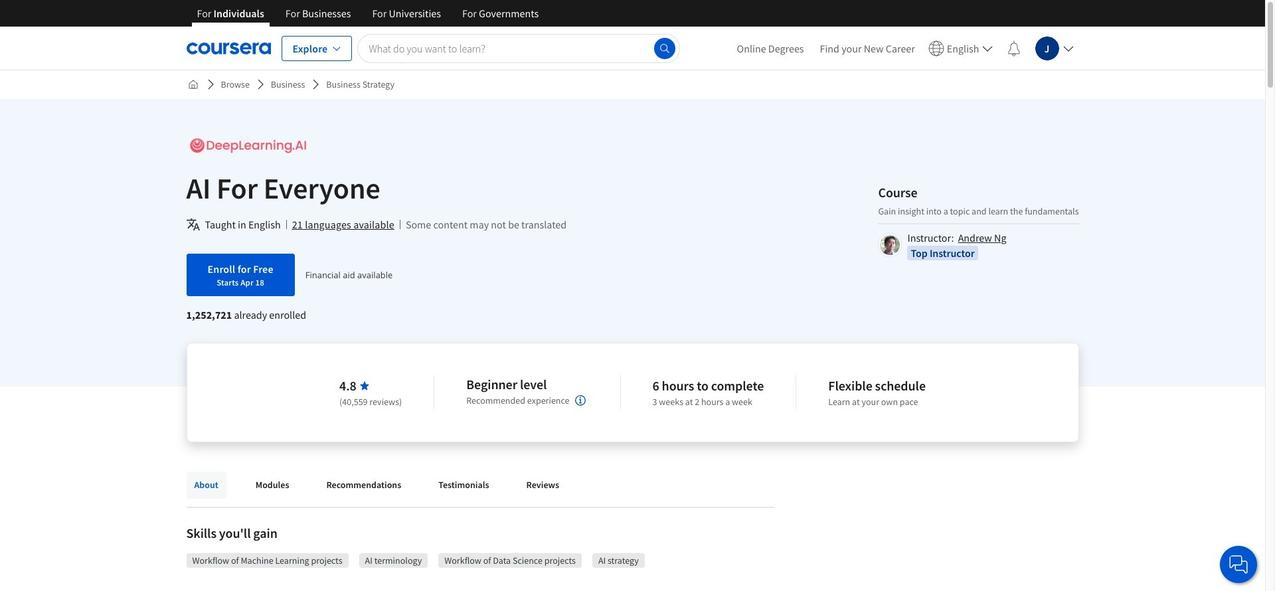 Task type: vqa. For each thing, say whether or not it's contained in the screenshot.
DeepLearning.AI image
yes



Task type: describe. For each thing, give the bounding box(es) containing it.
banner navigation
[[186, 0, 550, 37]]

coursera image
[[186, 38, 271, 59]]

andrew ng image
[[881, 235, 901, 255]]

What do you want to learn? text field
[[358, 34, 680, 63]]



Task type: locate. For each thing, give the bounding box(es) containing it.
information about difficulty level pre-requisites. image
[[575, 395, 586, 406]]

home image
[[188, 79, 198, 90]]

None search field
[[358, 34, 680, 63]]

deeplearning.ai image
[[186, 131, 311, 161]]



